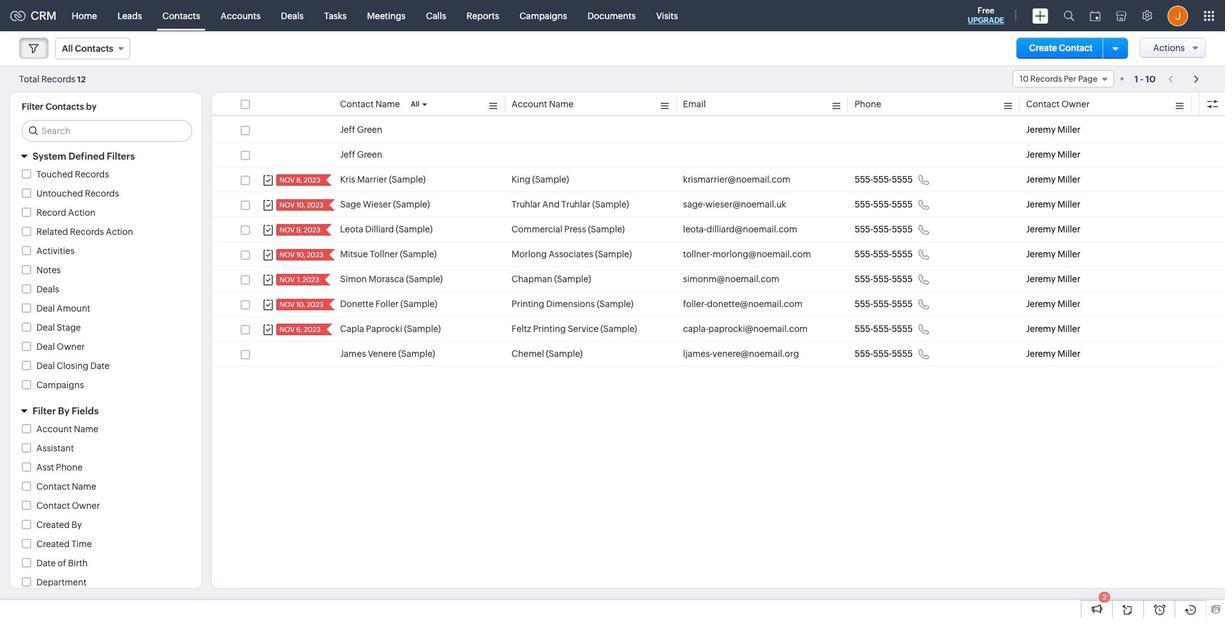 Task type: vqa. For each thing, say whether or not it's contained in the screenshot.
the create menu element
yes



Task type: locate. For each thing, give the bounding box(es) containing it.
profile element
[[1161, 0, 1197, 31]]

logo image
[[10, 11, 26, 21]]

Search text field
[[22, 121, 192, 141]]

search element
[[1057, 0, 1083, 31]]

None field
[[55, 38, 130, 59], [1013, 70, 1115, 87], [55, 38, 130, 59], [1013, 70, 1115, 87]]

row group
[[212, 117, 1226, 367]]

calendar image
[[1091, 11, 1101, 21]]



Task type: describe. For each thing, give the bounding box(es) containing it.
create menu image
[[1033, 8, 1049, 23]]

profile image
[[1168, 5, 1189, 26]]

create menu element
[[1025, 0, 1057, 31]]

search image
[[1064, 10, 1075, 21]]



